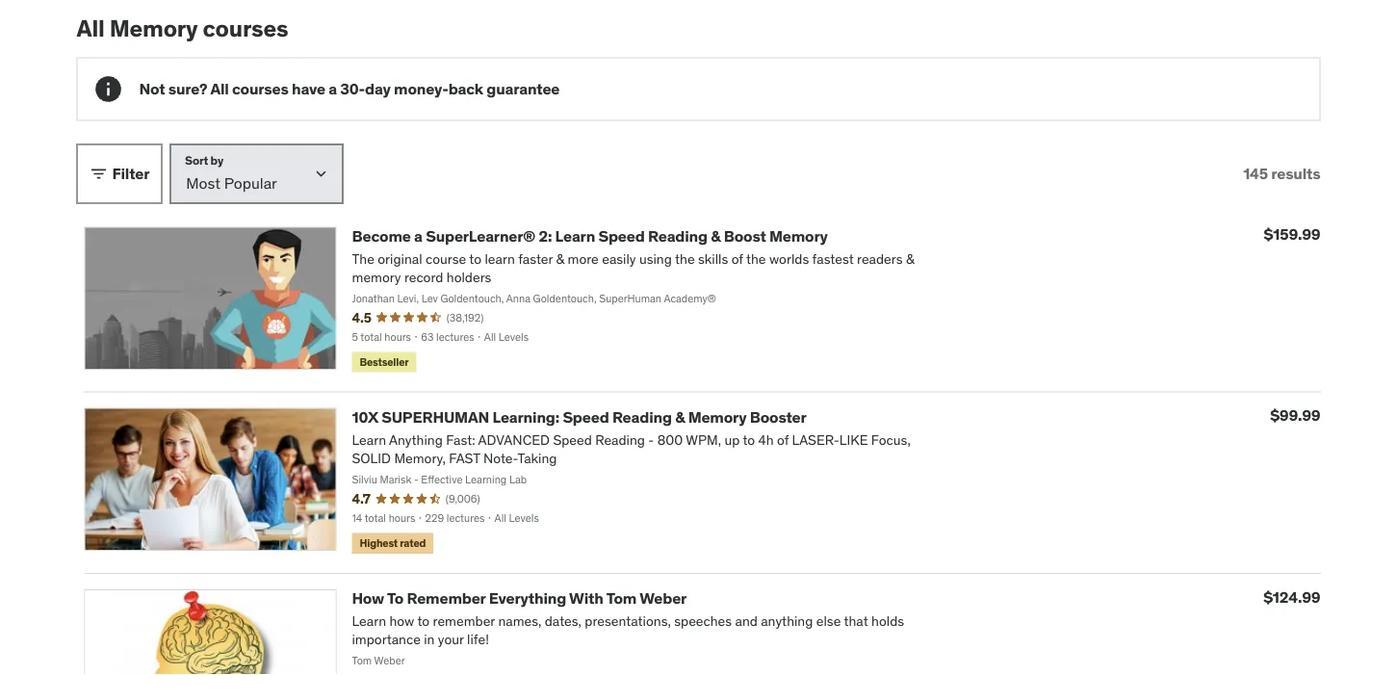 Task type: vqa. For each thing, say whether or not it's contained in the screenshot.
day
yes



Task type: locate. For each thing, give the bounding box(es) containing it.
guarantee
[[487, 79, 560, 99]]

filter
[[112, 164, 150, 183]]

$159.99
[[1265, 225, 1321, 244]]

1 horizontal spatial &
[[711, 226, 721, 246]]

2 vertical spatial memory
[[688, 407, 747, 427]]

2 horizontal spatial memory
[[770, 226, 828, 246]]

30-
[[340, 79, 365, 99]]

superlearner®
[[426, 226, 536, 246]]

1 horizontal spatial all
[[210, 79, 229, 99]]

a right become
[[414, 226, 423, 246]]

0 vertical spatial memory
[[110, 13, 198, 42]]

memory right boost
[[770, 226, 828, 246]]

$99.99
[[1271, 406, 1321, 426]]

courses left have at the top
[[232, 79, 289, 99]]

0 horizontal spatial a
[[329, 79, 337, 99]]

filter button
[[77, 144, 162, 204]]

0 vertical spatial courses
[[203, 13, 288, 42]]

&
[[711, 226, 721, 246], [675, 407, 685, 427]]

become a superlearner® 2: learn speed reading & boost memory
[[352, 226, 828, 246]]

$124.99
[[1264, 587, 1321, 607]]

have
[[292, 79, 326, 99]]

small image
[[89, 164, 108, 184]]

1 vertical spatial &
[[675, 407, 685, 427]]

0 vertical spatial all
[[77, 13, 105, 42]]

back
[[449, 79, 484, 99]]

day
[[365, 79, 391, 99]]

a left 30-
[[329, 79, 337, 99]]

remember
[[407, 589, 486, 608]]

results
[[1272, 164, 1321, 183]]

booster
[[750, 407, 807, 427]]

a
[[329, 79, 337, 99], [414, 226, 423, 246]]

1 horizontal spatial a
[[414, 226, 423, 246]]

1 horizontal spatial memory
[[688, 407, 747, 427]]

speed right learn
[[599, 226, 645, 246]]

speed
[[599, 226, 645, 246], [563, 407, 609, 427]]

0 vertical spatial &
[[711, 226, 721, 246]]

1 vertical spatial courses
[[232, 79, 289, 99]]

memory left booster
[[688, 407, 747, 427]]

courses
[[203, 13, 288, 42], [232, 79, 289, 99]]

not sure? all courses have a 30-day money-back guarantee
[[139, 79, 560, 99]]

how
[[352, 589, 384, 608]]

become
[[352, 226, 411, 246]]

everything
[[489, 589, 567, 608]]

reading
[[648, 226, 708, 246], [613, 407, 672, 427]]

0 vertical spatial a
[[329, 79, 337, 99]]

memory up "not"
[[110, 13, 198, 42]]

speed right learning:
[[563, 407, 609, 427]]

boost
[[724, 226, 766, 246]]

memory
[[110, 13, 198, 42], [770, 226, 828, 246], [688, 407, 747, 427]]

1 vertical spatial a
[[414, 226, 423, 246]]

learn
[[555, 226, 595, 246]]

all
[[77, 13, 105, 42], [210, 79, 229, 99]]

courses up sure?
[[203, 13, 288, 42]]



Task type: describe. For each thing, give the bounding box(es) containing it.
0 horizontal spatial all
[[77, 13, 105, 42]]

superhuman
[[382, 407, 490, 427]]

145 results
[[1244, 164, 1321, 183]]

10x superhuman learning: speed reading & memory booster link
[[352, 407, 807, 427]]

learning:
[[493, 407, 560, 427]]

10x
[[352, 407, 378, 427]]

money-
[[394, 79, 449, 99]]

become a superlearner® 2: learn speed reading & boost memory link
[[352, 226, 828, 246]]

with
[[569, 589, 604, 608]]

tom
[[607, 589, 637, 608]]

10x superhuman learning: speed reading & memory booster
[[352, 407, 807, 427]]

weber
[[640, 589, 687, 608]]

0 horizontal spatial &
[[675, 407, 685, 427]]

all memory courses
[[77, 13, 288, 42]]

1 vertical spatial speed
[[563, 407, 609, 427]]

0 vertical spatial reading
[[648, 226, 708, 246]]

0 vertical spatial speed
[[599, 226, 645, 246]]

to
[[387, 589, 404, 608]]

1 vertical spatial reading
[[613, 407, 672, 427]]

1 vertical spatial all
[[210, 79, 229, 99]]

how to remember everything with tom weber link
[[352, 589, 687, 608]]

how to remember everything with tom weber
[[352, 589, 687, 608]]

0 horizontal spatial memory
[[110, 13, 198, 42]]

sure?
[[168, 79, 207, 99]]

not
[[139, 79, 165, 99]]

145
[[1244, 164, 1269, 183]]

145 results status
[[1244, 164, 1321, 183]]

1 vertical spatial memory
[[770, 226, 828, 246]]

2:
[[539, 226, 552, 246]]



